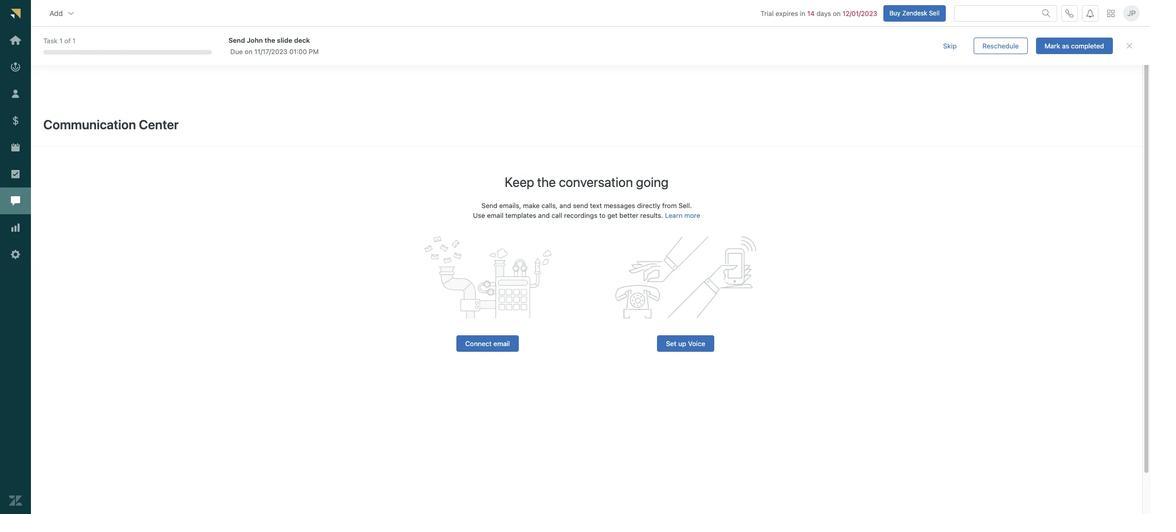 Task type: describe. For each thing, give the bounding box(es) containing it.
up
[[679, 340, 686, 348]]

calls image
[[1066, 9, 1074, 17]]

send john the slide deck link
[[229, 35, 916, 45]]

center
[[139, 117, 179, 132]]

14
[[808, 9, 815, 17]]

buy
[[890, 9, 901, 17]]

zendesk image
[[9, 495, 22, 508]]

pm
[[309, 47, 319, 56]]

12/01/2023
[[843, 9, 878, 17]]

communication center
[[43, 117, 179, 132]]

add
[[50, 9, 63, 17]]

more
[[685, 211, 701, 220]]

email inside send emails, make calls, and send text messages directly from sell. use email templates and call recordings to get better results. learn more
[[487, 211, 504, 220]]

templates
[[505, 211, 536, 220]]

voice
[[688, 340, 705, 348]]

buy zendesk sell button
[[884, 5, 946, 21]]

make
[[523, 202, 540, 210]]

zendesk products image
[[1108, 10, 1115, 17]]

task
[[43, 37, 58, 45]]

send
[[573, 202, 588, 210]]

use
[[473, 211, 485, 220]]

days
[[817, 9, 831, 17]]

completed
[[1071, 42, 1105, 50]]

expires
[[776, 9, 798, 17]]

mark
[[1045, 42, 1061, 50]]

1 horizontal spatial the
[[537, 174, 556, 190]]

emails,
[[499, 202, 521, 210]]

to
[[599, 211, 606, 220]]

zendesk
[[902, 9, 928, 17]]

better
[[620, 211, 639, 220]]

buy zendesk sell
[[890, 9, 940, 17]]

jp
[[1128, 9, 1136, 17]]

task 1 of 1
[[43, 37, 76, 45]]

set up voice link
[[657, 336, 714, 352]]

mark as completed
[[1045, 42, 1105, 50]]

john
[[247, 36, 263, 44]]

send for emails,
[[482, 202, 498, 210]]

connect email
[[465, 340, 510, 348]]

deck
[[294, 36, 310, 44]]

01:00
[[289, 47, 307, 56]]

1 1 from the left
[[59, 37, 63, 45]]

11/17/2023
[[254, 47, 288, 56]]

mark as completed button
[[1036, 38, 1113, 54]]

skip button
[[935, 38, 966, 54]]

skip
[[944, 42, 957, 50]]

1 vertical spatial and
[[538, 211, 550, 220]]



Task type: vqa. For each thing, say whether or not it's contained in the screenshot.
leftmost the
yes



Task type: locate. For each thing, give the bounding box(es) containing it.
as
[[1062, 42, 1070, 50]]

call
[[552, 211, 562, 220]]

trial expires in 14 days on 12/01/2023
[[761, 9, 878, 17]]

send for john
[[229, 36, 245, 44]]

learn more link
[[665, 211, 701, 220]]

due
[[230, 47, 243, 56]]

slide
[[277, 36, 292, 44]]

0 horizontal spatial 1
[[59, 37, 63, 45]]

1 horizontal spatial 1
[[73, 37, 76, 45]]

of
[[64, 37, 71, 45]]

bell image
[[1086, 9, 1095, 17]]

directly
[[637, 202, 661, 210]]

on right due
[[245, 47, 253, 56]]

send inside send john the slide deck due on 11/17/2023 01:00 pm
[[229, 36, 245, 44]]

0 horizontal spatial on
[[245, 47, 253, 56]]

learn
[[665, 211, 683, 220]]

1 vertical spatial send
[[482, 202, 498, 210]]

email inside the connect email link
[[494, 340, 510, 348]]

recordings
[[564, 211, 598, 220]]

going
[[636, 174, 669, 190]]

1 vertical spatial the
[[537, 174, 556, 190]]

chevron down image
[[67, 9, 75, 17]]

0 vertical spatial and
[[560, 202, 571, 210]]

and down calls,
[[538, 211, 550, 220]]

send
[[229, 36, 245, 44], [482, 202, 498, 210]]

jp button
[[1124, 5, 1140, 21]]

calls,
[[542, 202, 558, 210]]

send john the slide deck due on 11/17/2023 01:00 pm
[[229, 36, 319, 56]]

0 vertical spatial the
[[265, 36, 275, 44]]

1 horizontal spatial and
[[560, 202, 571, 210]]

from
[[662, 202, 677, 210]]

1 right of
[[73, 37, 76, 45]]

set up voice
[[666, 340, 705, 348]]

the inside send john the slide deck due on 11/17/2023 01:00 pm
[[265, 36, 275, 44]]

reschedule
[[983, 42, 1019, 50]]

sell.
[[679, 202, 692, 210]]

0 horizontal spatial send
[[229, 36, 245, 44]]

send inside send emails, make calls, and send text messages directly from sell. use email templates and call recordings to get better results. learn more
[[482, 202, 498, 210]]

1 vertical spatial on
[[245, 47, 253, 56]]

keep the conversation going
[[505, 174, 669, 190]]

conversation
[[559, 174, 633, 190]]

search image
[[1043, 9, 1051, 17]]

and
[[560, 202, 571, 210], [538, 211, 550, 220]]

trial
[[761, 9, 774, 17]]

reschedule button
[[974, 38, 1028, 54]]

email right 'connect'
[[494, 340, 510, 348]]

2 1 from the left
[[73, 37, 76, 45]]

send emails, make calls, and send text messages directly from sell. use email templates and call recordings to get better results. learn more
[[473, 202, 701, 220]]

on inside send john the slide deck due on 11/17/2023 01:00 pm
[[245, 47, 253, 56]]

send up due
[[229, 36, 245, 44]]

0 vertical spatial on
[[833, 9, 841, 17]]

1 left of
[[59, 37, 63, 45]]

connect
[[465, 340, 492, 348]]

on
[[833, 9, 841, 17], [245, 47, 253, 56]]

and up call at the top of page
[[560, 202, 571, 210]]

communication
[[43, 117, 136, 132]]

messages
[[604, 202, 635, 210]]

1 vertical spatial email
[[494, 340, 510, 348]]

keep
[[505, 174, 534, 190]]

get
[[608, 211, 618, 220]]

1 horizontal spatial send
[[482, 202, 498, 210]]

send up the use
[[482, 202, 498, 210]]

the up 11/17/2023
[[265, 36, 275, 44]]

email right the use
[[487, 211, 504, 220]]

0 horizontal spatial the
[[265, 36, 275, 44]]

0 vertical spatial send
[[229, 36, 245, 44]]

add button
[[41, 3, 83, 24]]

in
[[800, 9, 806, 17]]

email
[[487, 211, 504, 220], [494, 340, 510, 348]]

connect email link
[[457, 336, 519, 352]]

text
[[590, 202, 602, 210]]

the up calls,
[[537, 174, 556, 190]]

0 horizontal spatial and
[[538, 211, 550, 220]]

1 horizontal spatial on
[[833, 9, 841, 17]]

results.
[[640, 211, 663, 220]]

on right days
[[833, 9, 841, 17]]

1
[[59, 37, 63, 45], [73, 37, 76, 45]]

set
[[666, 340, 677, 348]]

0 vertical spatial email
[[487, 211, 504, 220]]

sell
[[929, 9, 940, 17]]

the
[[265, 36, 275, 44], [537, 174, 556, 190]]

cancel image
[[1126, 42, 1134, 50]]



